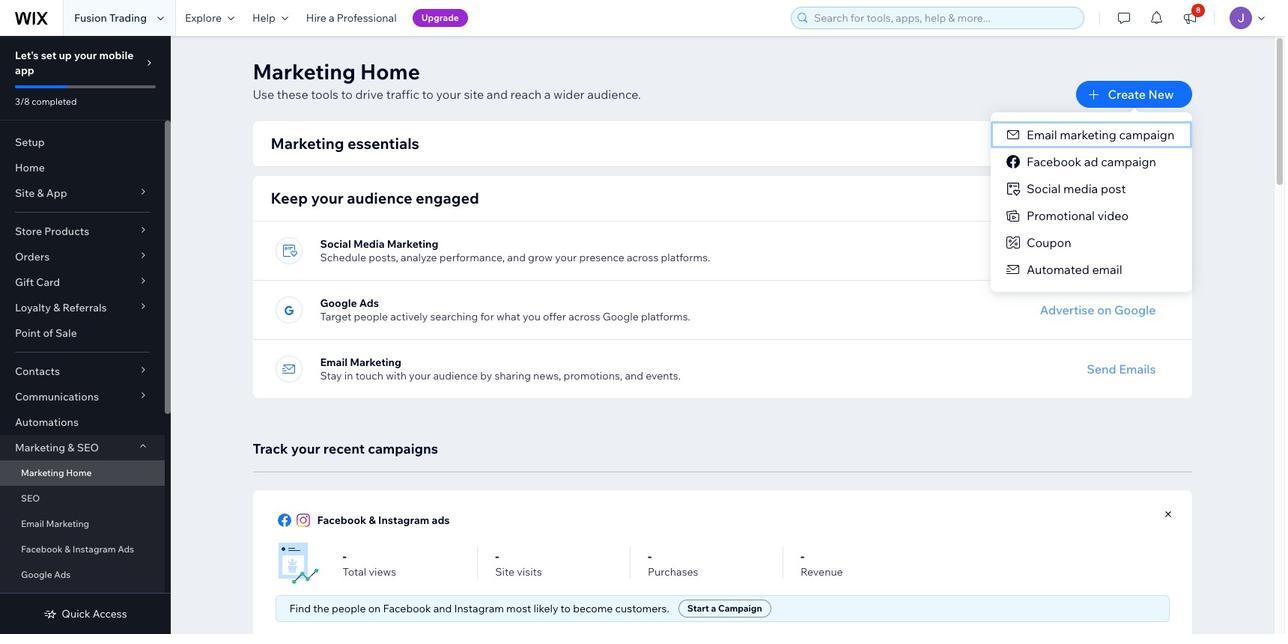 Task type: describe. For each thing, give the bounding box(es) containing it.
on for promote
[[1105, 243, 1119, 258]]

total
[[343, 566, 367, 579]]

marketing up the facebook & instagram ads
[[46, 518, 89, 530]]

point of sale
[[15, 327, 77, 340]]

campaigns
[[368, 441, 438, 458]]

and inside social media marketing schedule posts, analyze performance, and grow your presence across platforms.
[[507, 251, 526, 264]]

media
[[354, 238, 385, 251]]

recent
[[323, 441, 365, 458]]

loyalty
[[15, 301, 51, 315]]

ad
[[1085, 154, 1099, 169]]

- for - revenue
[[801, 549, 805, 564]]

email for email marketing
[[21, 518, 44, 530]]

your inside "let's set up your mobile app"
[[74, 49, 97, 62]]

facebook ad campaign
[[1027, 154, 1157, 169]]

the
[[313, 602, 330, 616]]

marketing home
[[21, 468, 92, 479]]

essentials
[[348, 134, 420, 153]]

customers.
[[616, 602, 670, 616]]

track
[[253, 441, 288, 458]]

- site visits
[[495, 549, 542, 579]]

access
[[93, 608, 127, 621]]

video
[[1098, 208, 1129, 223]]

coupon button
[[991, 229, 1193, 256]]

8 button
[[1174, 0, 1207, 36]]

setup
[[15, 136, 45, 149]]

social media post
[[1027, 181, 1126, 196]]

your inside email marketing stay in touch with your audience by sharing news, promotions, and events.
[[409, 369, 431, 383]]

a for start
[[711, 603, 717, 614]]

1 vertical spatial home
[[15, 161, 45, 175]]

menu containing email marketing campaign
[[991, 121, 1193, 283]]

automated email
[[1027, 262, 1123, 277]]

communications
[[15, 390, 99, 404]]

advertise on google button
[[1023, 297, 1174, 324]]

contacts button
[[0, 359, 165, 384]]

- revenue
[[801, 549, 843, 579]]

start
[[688, 603, 709, 614]]

promotional video
[[1027, 208, 1129, 223]]

1 vertical spatial people
[[332, 602, 366, 616]]

advertise
[[1041, 303, 1095, 318]]

marketing & seo button
[[0, 435, 165, 461]]

0 horizontal spatial seo
[[21, 493, 40, 504]]

posts,
[[369, 251, 399, 264]]

you
[[523, 310, 541, 324]]

marketing inside marketing home use these tools to drive traffic to your site and reach a wider audience.
[[253, 58, 356, 85]]

facebook for facebook & instagram ads
[[317, 514, 367, 527]]

promote on social button
[[1035, 238, 1174, 264]]

email
[[1093, 262, 1123, 277]]

in
[[344, 369, 353, 383]]

google ads target people actively searching for what you offer across google platforms.
[[320, 297, 691, 324]]

& for loyalty & referrals
[[53, 301, 60, 315]]

views
[[369, 566, 396, 579]]

home link
[[0, 155, 165, 181]]

& for facebook & instagram ads
[[65, 544, 71, 555]]

app
[[46, 187, 67, 200]]

schedule
[[320, 251, 366, 264]]

site inside - site visits
[[495, 566, 515, 579]]

create new button
[[1077, 81, 1192, 108]]

actively
[[390, 310, 428, 324]]

and inside marketing home use these tools to drive traffic to your site and reach a wider audience.
[[487, 87, 508, 102]]

completed
[[32, 96, 77, 107]]

up
[[59, 49, 72, 62]]

store
[[15, 225, 42, 238]]

facebook ad campaign button
[[991, 148, 1193, 175]]

1 horizontal spatial ads
[[118, 544, 134, 555]]

these
[[277, 87, 308, 102]]

marketing home use these tools to drive traffic to your site and reach a wider audience.
[[253, 58, 641, 102]]

people inside google ads target people actively searching for what you offer across google platforms.
[[354, 310, 388, 324]]

and inside email marketing stay in touch with your audience by sharing news, promotions, and events.
[[625, 369, 644, 383]]

0
[[1126, 137, 1132, 151]]

a for hire
[[329, 11, 335, 25]]

email marketing
[[21, 518, 89, 530]]

setup link
[[0, 130, 165, 155]]

send emails
[[1087, 362, 1156, 377]]

ads for google ads target people actively searching for what you offer across google platforms.
[[359, 297, 379, 310]]

google down the presence
[[603, 310, 639, 324]]

instagram for ads
[[378, 514, 430, 527]]

target
[[320, 310, 352, 324]]

media
[[1064, 181, 1099, 196]]

tools
[[311, 87, 339, 102]]

campaign for facebook ad campaign
[[1101, 154, 1157, 169]]

Search for tools, apps, help & more... field
[[810, 7, 1080, 28]]

stay
[[320, 369, 342, 383]]

offer
[[543, 310, 566, 324]]

communications button
[[0, 384, 165, 410]]

most
[[507, 602, 531, 616]]

automations link
[[0, 410, 165, 435]]

/
[[1132, 137, 1135, 151]]

card
[[36, 276, 60, 289]]

keep your audience engaged
[[271, 189, 479, 208]]

audience.
[[588, 87, 641, 102]]

post
[[1101, 181, 1126, 196]]

what
[[497, 310, 521, 324]]

google inside sidebar element
[[21, 569, 52, 581]]

2 horizontal spatial instagram
[[454, 602, 504, 616]]

2 horizontal spatial to
[[561, 602, 571, 616]]

searching
[[430, 310, 478, 324]]

a inside marketing home use these tools to drive traffic to your site and reach a wider audience.
[[545, 87, 551, 102]]

of
[[43, 327, 53, 340]]

keep
[[271, 189, 308, 208]]

app
[[15, 64, 34, 77]]

promote
[[1053, 243, 1102, 258]]

- total views
[[343, 549, 396, 579]]

promotional video button
[[991, 202, 1193, 229]]

sharing
[[495, 369, 531, 383]]

your right keep
[[311, 189, 344, 208]]

instagram for ads
[[73, 544, 116, 555]]

platforms. for advertise
[[641, 310, 691, 324]]



Task type: locate. For each thing, give the bounding box(es) containing it.
google down schedule
[[320, 297, 357, 310]]

instagram icon image
[[293, 511, 313, 530]]

hire a professional
[[306, 11, 397, 25]]

&
[[37, 187, 44, 200], [53, 301, 60, 315], [68, 441, 75, 455], [369, 514, 376, 527], [65, 544, 71, 555]]

send emails button
[[1069, 356, 1174, 383]]

email marketing stay in touch with your audience by sharing news, promotions, and events.
[[320, 356, 681, 383]]

& for facebook & instagram ads
[[369, 514, 376, 527]]

upgrade
[[422, 12, 459, 23]]

instagram left "most"
[[454, 602, 504, 616]]

0 horizontal spatial ads
[[54, 569, 71, 581]]

site left visits
[[495, 566, 515, 579]]

your inside social media marketing schedule posts, analyze performance, and grow your presence across platforms.
[[555, 251, 577, 264]]

social inside social media marketing schedule posts, analyze performance, and grow your presence across platforms.
[[320, 238, 351, 251]]

2 vertical spatial on
[[368, 602, 381, 616]]

0 horizontal spatial across
[[569, 310, 601, 324]]

0 / 4
[[1126, 137, 1142, 151]]

0 vertical spatial instagram
[[378, 514, 430, 527]]

send
[[1087, 362, 1117, 377]]

professional
[[337, 11, 397, 25]]

google ads link
[[0, 563, 165, 588]]

social up email
[[1122, 243, 1156, 258]]

on inside button
[[1098, 303, 1112, 318]]

0 horizontal spatial email
[[21, 518, 44, 530]]

- inside - revenue
[[801, 549, 805, 564]]

marketing up these
[[253, 58, 356, 85]]

marketing & seo
[[15, 441, 99, 455]]

fb ads image
[[275, 541, 320, 586]]

marketing essentials
[[271, 134, 420, 153]]

0 vertical spatial ads
[[359, 297, 379, 310]]

email up the facebook & instagram ads
[[21, 518, 44, 530]]

- up purchases at the bottom of the page
[[648, 549, 652, 564]]

1 horizontal spatial seo
[[77, 441, 99, 455]]

home for marketing home use these tools to drive traffic to your site and reach a wider audience.
[[360, 58, 420, 85]]

automated
[[1027, 262, 1090, 277]]

advertise on google
[[1041, 303, 1156, 318]]

& down the automations link
[[68, 441, 75, 455]]

1 vertical spatial site
[[495, 566, 515, 579]]

marketing home link
[[0, 461, 165, 486]]

sidebar element
[[0, 36, 171, 635]]

2 vertical spatial ads
[[54, 569, 71, 581]]

audience left by
[[433, 369, 478, 383]]

4
[[1135, 137, 1142, 151]]

1 vertical spatial across
[[569, 310, 601, 324]]

0 vertical spatial on
[[1105, 243, 1119, 258]]

wider
[[554, 87, 585, 102]]

orders
[[15, 250, 50, 264]]

audience inside email marketing stay in touch with your audience by sharing news, promotions, and events.
[[433, 369, 478, 383]]

seo up marketing home link
[[77, 441, 99, 455]]

platforms.
[[661, 251, 711, 264], [641, 310, 691, 324]]

site left app
[[15, 187, 35, 200]]

traffic
[[386, 87, 420, 102]]

your right grow on the top of page
[[555, 251, 577, 264]]

- for - total views
[[343, 549, 347, 564]]

0 vertical spatial email
[[1027, 127, 1058, 142]]

instagram inside sidebar element
[[73, 544, 116, 555]]

facebook & instagram ads
[[21, 544, 134, 555]]

across inside google ads target people actively searching for what you offer across google platforms.
[[569, 310, 601, 324]]

create
[[1108, 87, 1146, 102]]

- inside - site visits
[[495, 549, 499, 564]]

quick access
[[62, 608, 127, 621]]

marketing
[[253, 58, 356, 85], [271, 134, 344, 153], [387, 238, 439, 251], [350, 356, 402, 369], [15, 441, 65, 455], [21, 468, 64, 479], [46, 518, 89, 530]]

presence
[[580, 251, 625, 264]]

to right tools
[[341, 87, 353, 102]]

site inside dropdown button
[[15, 187, 35, 200]]

1 horizontal spatial to
[[422, 87, 434, 102]]

point
[[15, 327, 41, 340]]

1 vertical spatial instagram
[[73, 544, 116, 555]]

marketing down these
[[271, 134, 344, 153]]

& down email marketing
[[65, 544, 71, 555]]

people
[[354, 310, 388, 324], [332, 602, 366, 616]]

your right with
[[409, 369, 431, 383]]

set
[[41, 49, 56, 62]]

0 vertical spatial people
[[354, 310, 388, 324]]

email for email marketing stay in touch with your audience by sharing news, promotions, and events.
[[320, 356, 348, 369]]

1 vertical spatial ads
[[118, 544, 134, 555]]

2 horizontal spatial ads
[[359, 297, 379, 310]]

mobile
[[99, 49, 134, 62]]

1 horizontal spatial across
[[627, 251, 659, 264]]

to right likely
[[561, 602, 571, 616]]

social media marketing schedule posts, analyze performance, and grow your presence across platforms.
[[320, 238, 711, 264]]

ads inside google ads target people actively searching for what you offer across google platforms.
[[359, 297, 379, 310]]

your inside marketing home use these tools to drive traffic to your site and reach a wider audience.
[[436, 87, 461, 102]]

google down the facebook & instagram ads
[[21, 569, 52, 581]]

your
[[74, 49, 97, 62], [436, 87, 461, 102], [311, 189, 344, 208], [555, 251, 577, 264], [409, 369, 431, 383], [291, 441, 320, 458]]

across right the presence
[[627, 251, 659, 264]]

on right advertise
[[1098, 303, 1112, 318]]

audience up media
[[347, 189, 412, 208]]

1 vertical spatial audience
[[433, 369, 478, 383]]

1 vertical spatial a
[[545, 87, 551, 102]]

new
[[1149, 87, 1174, 102]]

email marketing campaign
[[1027, 127, 1175, 142]]

facebook & instagram ads link
[[0, 537, 165, 563]]

a inside button
[[711, 603, 717, 614]]

your left 'site'
[[436, 87, 461, 102]]

across inside social media marketing schedule posts, analyze performance, and grow your presence across platforms.
[[627, 251, 659, 264]]

- up 'total'
[[343, 549, 347, 564]]

social for social media post
[[1027, 181, 1061, 196]]

people right the
[[332, 602, 366, 616]]

facebook up "social media post"
[[1027, 154, 1082, 169]]

email inside email marketing stay in touch with your audience by sharing news, promotions, and events.
[[320, 356, 348, 369]]

1 horizontal spatial home
[[66, 468, 92, 479]]

a right start
[[711, 603, 717, 614]]

site & app button
[[0, 181, 165, 206]]

2 horizontal spatial email
[[1027, 127, 1058, 142]]

email left marketing
[[1027, 127, 1058, 142]]

3/8 completed
[[15, 96, 77, 107]]

ads
[[359, 297, 379, 310], [118, 544, 134, 555], [54, 569, 71, 581]]

menu
[[991, 121, 1193, 283]]

to
[[341, 87, 353, 102], [422, 87, 434, 102], [561, 602, 571, 616]]

marketing down automations
[[15, 441, 65, 455]]

across right offer
[[569, 310, 601, 324]]

0 horizontal spatial a
[[329, 11, 335, 25]]

a right hire on the left top of page
[[329, 11, 335, 25]]

sale
[[55, 327, 77, 340]]

facebook right instagram icon
[[317, 514, 367, 527]]

ads right target
[[359, 297, 379, 310]]

promote on social
[[1053, 243, 1156, 258]]

facebook inside button
[[1027, 154, 1082, 169]]

grow
[[528, 251, 553, 264]]

- for - purchases
[[648, 549, 652, 564]]

ads for google ads
[[54, 569, 71, 581]]

1 vertical spatial platforms.
[[641, 310, 691, 324]]

fusion
[[74, 11, 107, 25]]

gift card
[[15, 276, 60, 289]]

1 vertical spatial seo
[[21, 493, 40, 504]]

0 vertical spatial across
[[627, 251, 659, 264]]

& right loyalty
[[53, 301, 60, 315]]

marketing right media
[[387, 238, 439, 251]]

0 horizontal spatial audience
[[347, 189, 412, 208]]

fusion trading
[[74, 11, 147, 25]]

2 vertical spatial email
[[21, 518, 44, 530]]

facebook up "google ads"
[[21, 544, 63, 555]]

google down email
[[1115, 303, 1156, 318]]

google inside button
[[1115, 303, 1156, 318]]

0 horizontal spatial to
[[341, 87, 353, 102]]

a left wider
[[545, 87, 551, 102]]

platforms. inside google ads target people actively searching for what you offer across google platforms.
[[641, 310, 691, 324]]

0 vertical spatial platforms.
[[661, 251, 711, 264]]

marketing inside dropdown button
[[15, 441, 65, 455]]

store products
[[15, 225, 89, 238]]

marketing down marketing & seo
[[21, 468, 64, 479]]

gift card button
[[0, 270, 165, 295]]

store products button
[[0, 219, 165, 244]]

become
[[573, 602, 613, 616]]

email left touch
[[320, 356, 348, 369]]

email inside the email marketing link
[[21, 518, 44, 530]]

2 horizontal spatial home
[[360, 58, 420, 85]]

marketing inside social media marketing schedule posts, analyze performance, and grow your presence across platforms.
[[387, 238, 439, 251]]

0 vertical spatial campaign
[[1120, 127, 1175, 142]]

& for marketing & seo
[[68, 441, 75, 455]]

analyze
[[401, 251, 437, 264]]

campaign down 0
[[1101, 154, 1157, 169]]

marketing
[[1060, 127, 1117, 142]]

help button
[[243, 0, 297, 36]]

2 vertical spatial a
[[711, 603, 717, 614]]

email inside email marketing campaign button
[[1027, 127, 1058, 142]]

0 vertical spatial site
[[15, 187, 35, 200]]

your right track
[[291, 441, 320, 458]]

social inside "menu"
[[1027, 181, 1061, 196]]

4 - from the left
[[801, 549, 805, 564]]

marketing right stay
[[350, 356, 402, 369]]

campaign for email marketing campaign
[[1120, 127, 1175, 142]]

- inside the - purchases
[[648, 549, 652, 564]]

use
[[253, 87, 274, 102]]

1 - from the left
[[343, 549, 347, 564]]

social up promotional
[[1027, 181, 1061, 196]]

social for social media marketing schedule posts, analyze performance, and grow your presence across platforms.
[[320, 238, 351, 251]]

- up revenue
[[801, 549, 805, 564]]

1 vertical spatial on
[[1098, 303, 1112, 318]]

- up find the people on facebook and instagram most likely to become customers.
[[495, 549, 499, 564]]

& left app
[[37, 187, 44, 200]]

3/8
[[15, 96, 30, 107]]

1 horizontal spatial email
[[320, 356, 348, 369]]

loyalty & referrals button
[[0, 295, 165, 321]]

1 horizontal spatial instagram
[[378, 514, 430, 527]]

1 horizontal spatial a
[[545, 87, 551, 102]]

likely
[[534, 602, 559, 616]]

events.
[[646, 369, 681, 383]]

2 vertical spatial instagram
[[454, 602, 504, 616]]

platforms. for promote
[[661, 251, 711, 264]]

& for site & app
[[37, 187, 44, 200]]

- inside - total views
[[343, 549, 347, 564]]

coupon
[[1027, 235, 1072, 250]]

1 vertical spatial campaign
[[1101, 154, 1157, 169]]

orders button
[[0, 244, 165, 270]]

facebook & instagram ads
[[317, 514, 450, 527]]

purchases
[[648, 566, 699, 579]]

engaged
[[416, 189, 479, 208]]

email marketing link
[[0, 512, 165, 537]]

2 vertical spatial home
[[66, 468, 92, 479]]

instagram left ads
[[378, 514, 430, 527]]

0 horizontal spatial instagram
[[73, 544, 116, 555]]

to right traffic
[[422, 87, 434, 102]]

1 horizontal spatial social
[[1027, 181, 1061, 196]]

platforms. inside social media marketing schedule posts, analyze performance, and grow your presence across platforms.
[[661, 251, 711, 264]]

social left media
[[320, 238, 351, 251]]

home down marketing & seo dropdown button
[[66, 468, 92, 479]]

on inside button
[[1105, 243, 1119, 258]]

find
[[290, 602, 311, 616]]

0 horizontal spatial social
[[320, 238, 351, 251]]

2 horizontal spatial social
[[1122, 243, 1156, 258]]

1 horizontal spatial audience
[[433, 369, 478, 383]]

on up email
[[1105, 243, 1119, 258]]

0 vertical spatial a
[[329, 11, 335, 25]]

google
[[320, 297, 357, 310], [1115, 303, 1156, 318], [603, 310, 639, 324], [21, 569, 52, 581]]

email
[[1027, 127, 1058, 142], [320, 356, 348, 369], [21, 518, 44, 530]]

facebook down views
[[383, 602, 431, 616]]

products
[[44, 225, 89, 238]]

social media post button
[[991, 175, 1193, 202]]

facebook inside sidebar element
[[21, 544, 63, 555]]

2 - from the left
[[495, 549, 499, 564]]

1 vertical spatial email
[[320, 356, 348, 369]]

- for - site visits
[[495, 549, 499, 564]]

ads down the facebook & instagram ads
[[54, 569, 71, 581]]

1 horizontal spatial site
[[495, 566, 515, 579]]

audience
[[347, 189, 412, 208], [433, 369, 478, 383]]

0 vertical spatial audience
[[347, 189, 412, 208]]

site & app
[[15, 187, 67, 200]]

0 vertical spatial seo
[[77, 441, 99, 455]]

campaign down create new
[[1120, 127, 1175, 142]]

emails
[[1120, 362, 1156, 377]]

home down the setup
[[15, 161, 45, 175]]

on down views
[[368, 602, 381, 616]]

instagram
[[378, 514, 430, 527], [73, 544, 116, 555], [454, 602, 504, 616]]

email for email marketing campaign
[[1027, 127, 1058, 142]]

and
[[487, 87, 508, 102], [507, 251, 526, 264], [625, 369, 644, 383], [434, 602, 452, 616]]

home for marketing home
[[66, 468, 92, 479]]

facebook for facebook & instagram ads
[[21, 544, 63, 555]]

0 horizontal spatial site
[[15, 187, 35, 200]]

seo up email marketing
[[21, 493, 40, 504]]

0 vertical spatial home
[[360, 58, 420, 85]]

quick
[[62, 608, 90, 621]]

3 - from the left
[[648, 549, 652, 564]]

marketing inside email marketing stay in touch with your audience by sharing news, promotions, and events.
[[350, 356, 402, 369]]

2 horizontal spatial a
[[711, 603, 717, 614]]

home up traffic
[[360, 58, 420, 85]]

on for advertise
[[1098, 303, 1112, 318]]

seo inside dropdown button
[[77, 441, 99, 455]]

0 horizontal spatial home
[[15, 161, 45, 175]]

your right up
[[74, 49, 97, 62]]

& up - total views
[[369, 514, 376, 527]]

instagram down the email marketing link
[[73, 544, 116, 555]]

home inside marketing home use these tools to drive traffic to your site and reach a wider audience.
[[360, 58, 420, 85]]

ads down the email marketing link
[[118, 544, 134, 555]]

point of sale link
[[0, 321, 165, 346]]

seo link
[[0, 486, 165, 512]]

facebook for facebook ad campaign
[[1027, 154, 1082, 169]]

people right target
[[354, 310, 388, 324]]

hire
[[306, 11, 327, 25]]

performance,
[[440, 251, 505, 264]]



Task type: vqa. For each thing, say whether or not it's contained in the screenshot.
TRADING
yes



